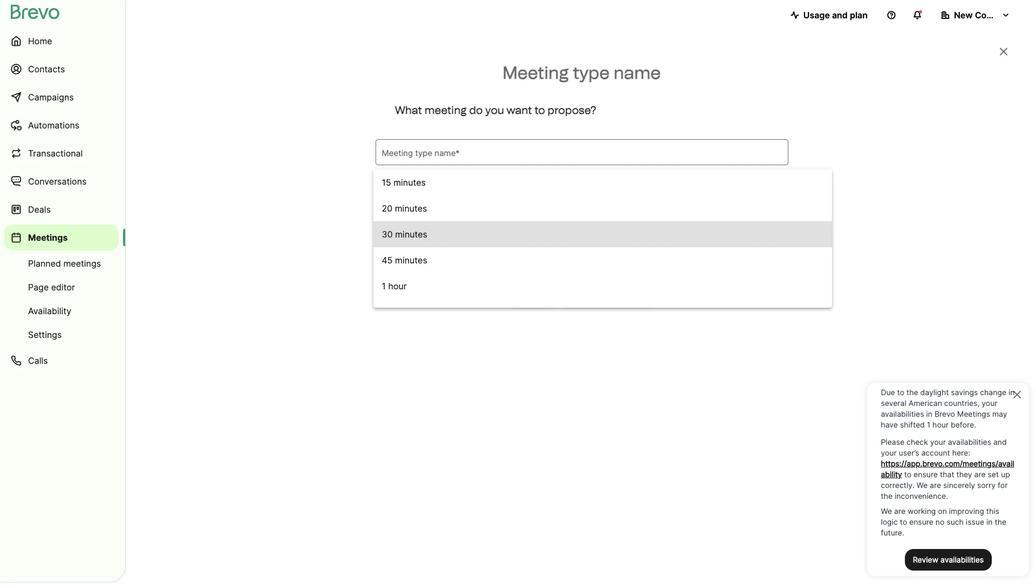 Task type: describe. For each thing, give the bounding box(es) containing it.
deals
[[28, 204, 51, 215]]

conversations link
[[4, 168, 119, 194]]

home link
[[4, 28, 119, 54]]

meeting type name
[[503, 63, 661, 83]]

settings link
[[4, 324, 119, 346]]

page
[[28, 282, 49, 293]]

type
[[573, 63, 610, 83]]

campaigns link
[[4, 84, 119, 110]]

planned meetings
[[28, 258, 101, 269]]

editor
[[51, 282, 75, 293]]

list box containing 15 minutes
[[373, 169, 833, 325]]

name
[[614, 63, 661, 83]]

15 minutes
[[382, 177, 426, 188]]

conversations
[[28, 176, 87, 187]]

calls
[[28, 355, 48, 366]]

calls link
[[4, 348, 119, 374]]

30 minutes field
[[382, 228, 782, 241]]

30 inside list box
[[382, 229, 393, 240]]

home
[[28, 36, 52, 46]]

propose?
[[548, 103, 597, 116]]

settings
[[28, 329, 62, 340]]

minutes inside field
[[395, 229, 428, 240]]

meeting
[[425, 103, 467, 116]]

meetings link
[[4, 225, 119, 251]]

usage
[[804, 10, 831, 21]]

deals link
[[4, 197, 119, 223]]

meetings
[[28, 232, 68, 243]]

campaigns
[[28, 92, 74, 103]]



Task type: vqa. For each thing, say whether or not it's contained in the screenshot.
topmost CUSTOMERS
no



Task type: locate. For each thing, give the bounding box(es) containing it.
transactional link
[[4, 140, 119, 166]]

20
[[382, 203, 393, 214]]

new
[[955, 10, 974, 21]]

contacts
[[28, 64, 65, 75]]

usage and plan button
[[782, 4, 877, 26]]

company
[[976, 10, 1016, 21]]

usage and plan
[[804, 10, 868, 21]]

45
[[382, 255, 393, 266]]

automations link
[[4, 112, 119, 138]]

want
[[507, 103, 532, 116]]

15
[[382, 177, 391, 188]]

page editor
[[28, 282, 75, 293]]

new company button
[[933, 4, 1020, 26]]

1 hour
[[382, 281, 407, 291]]

meeting
[[503, 63, 569, 83]]

45 minutes
[[382, 255, 428, 266]]

30
[[382, 229, 393, 240], [382, 229, 393, 240]]

transactional
[[28, 148, 83, 159]]

meetings
[[63, 258, 101, 269]]

None text field
[[382, 146, 782, 159]]

you
[[486, 103, 504, 116]]

page editor link
[[4, 277, 119, 298]]

do
[[470, 103, 483, 116]]

availability
[[28, 306, 71, 316]]

contacts link
[[4, 56, 119, 82]]

20 minutes
[[382, 203, 427, 214]]

30 minutes
[[382, 229, 428, 240], [382, 229, 428, 240]]

what meeting do you want to propose?
[[395, 103, 597, 116]]

and
[[833, 10, 848, 21]]

minutes
[[394, 177, 426, 188], [395, 203, 427, 214], [395, 229, 428, 240], [395, 229, 428, 240], [395, 255, 428, 266]]

planned
[[28, 258, 61, 269]]

custom
[[382, 307, 414, 317]]

hour
[[389, 281, 407, 291]]

automations
[[28, 120, 80, 131]]

planned meetings link
[[4, 253, 119, 274]]

list box
[[373, 169, 833, 325]]

availability link
[[4, 300, 119, 322]]

new company
[[955, 10, 1016, 21]]

plan
[[851, 10, 868, 21]]

to
[[535, 103, 546, 116]]

1
[[382, 281, 386, 291]]

what
[[395, 103, 422, 116]]

30 minutes inside field
[[382, 229, 428, 240]]

30 inside 30 minutes field
[[382, 229, 393, 240]]



